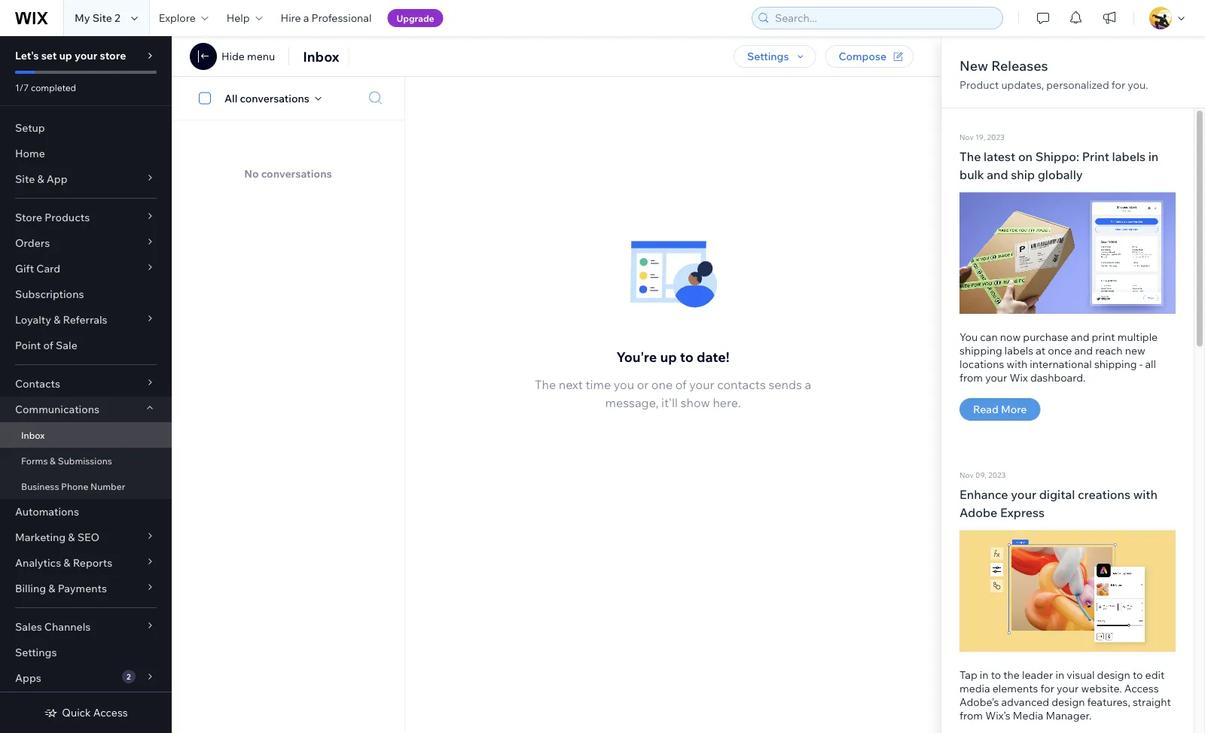 Task type: vqa. For each thing, say whether or not it's contained in the screenshot.
the middle to
yes



Task type: describe. For each thing, give the bounding box(es) containing it.
print
[[1092, 331, 1115, 344]]

marketing & seo button
[[0, 525, 172, 551]]

it'll
[[661, 395, 678, 410]]

up inside sidebar element
[[59, 49, 72, 62]]

with inside you can now purchase and print multiple shipping labels at once and reach new locations with international shipping - all from your wix dashboard.
[[1007, 358, 1028, 371]]

09,
[[975, 470, 987, 480]]

nov for the
[[960, 132, 974, 142]]

shippo:
[[1035, 149, 1079, 164]]

card
[[36, 262, 60, 275]]

ship
[[1011, 167, 1035, 182]]

the inside nov 19, 2023 the latest on shippo: print labels in bulk and ship globally
[[960, 149, 981, 164]]

bulk
[[960, 167, 984, 182]]

all conversations
[[224, 92, 309, 105]]

point
[[15, 339, 41, 352]]

hire
[[281, 11, 301, 24]]

one
[[651, 377, 673, 392]]

orders
[[15, 237, 50, 250]]

new releases product updates, personalized for you.
[[960, 57, 1148, 92]]

0 vertical spatial design
[[1097, 669, 1130, 682]]

features,
[[1087, 696, 1130, 709]]

orders button
[[0, 230, 172, 256]]

sales channels
[[15, 621, 91, 634]]

1 vertical spatial shipping
[[1094, 358, 1137, 371]]

referrals
[[63, 313, 107, 327]]

for inside new releases product updates, personalized for you.
[[1112, 78, 1125, 92]]

billing & payments
[[15, 582, 107, 595]]

show
[[681, 395, 710, 410]]

hide menu button down help on the left
[[190, 43, 275, 70]]

for inside the tap in to the leader in visual design to edit media elements for your website. access adobe's advanced design features, straight from wix's media manager.
[[1041, 682, 1054, 696]]

& for forms
[[50, 455, 56, 467]]

adobe
[[960, 505, 998, 520]]

channels
[[44, 621, 91, 634]]

to for in
[[991, 669, 1001, 682]]

settings for settings link
[[15, 646, 57, 659]]

updates,
[[1001, 78, 1044, 92]]

settings button
[[734, 45, 816, 68]]

2 inside sidebar element
[[127, 672, 131, 682]]

next
[[559, 377, 583, 392]]

settings link
[[0, 640, 172, 666]]

app
[[47, 172, 67, 186]]

gift
[[15, 262, 34, 275]]

forms & submissions link
[[0, 448, 172, 474]]

labels for shipping
[[1005, 344, 1033, 357]]

you
[[960, 331, 978, 344]]

releases
[[991, 57, 1048, 74]]

explore
[[159, 11, 196, 24]]

business
[[21, 481, 59, 492]]

and for bulk
[[987, 167, 1008, 182]]

19,
[[975, 132, 985, 142]]

let's
[[15, 49, 39, 62]]

0 horizontal spatial 2
[[115, 11, 120, 24]]

0 vertical spatial a
[[303, 11, 309, 24]]

can
[[980, 331, 998, 344]]

1 vertical spatial and
[[1071, 331, 1089, 344]]

help button
[[217, 0, 272, 36]]

sales
[[15, 621, 42, 634]]

you
[[614, 377, 634, 392]]

you're up to date!
[[616, 349, 730, 366]]

marketing
[[15, 531, 66, 544]]

0 horizontal spatial shipping
[[960, 344, 1002, 357]]

leader
[[1022, 669, 1053, 682]]

quick access button
[[44, 707, 128, 720]]

of inside the next time you or one of your contacts sends a message, it'll show here.
[[675, 377, 687, 392]]

the inside the next time you or one of your contacts sends a message, it'll show here.
[[535, 377, 556, 392]]

help
[[227, 11, 250, 24]]

your inside the tap in to the leader in visual design to edit media elements for your website. access adobe's advanced design features, straight from wix's media manager.
[[1057, 682, 1079, 696]]

phone
[[61, 481, 88, 492]]

set
[[41, 49, 57, 62]]

point of sale link
[[0, 333, 172, 359]]

from inside you can now purchase and print multiple shipping labels at once and reach new locations with international shipping - all from your wix dashboard.
[[960, 371, 983, 385]]

compose button
[[825, 45, 914, 68]]

Search... field
[[771, 8, 998, 29]]

2023 for your
[[988, 470, 1006, 480]]

no conversations
[[244, 167, 332, 180]]

professional
[[311, 11, 372, 24]]

now
[[1000, 331, 1021, 344]]

once
[[1048, 344, 1072, 357]]

store
[[15, 211, 42, 224]]

-
[[1139, 358, 1143, 371]]

or
[[637, 377, 649, 392]]

read more link
[[960, 398, 1041, 421]]

& for billing
[[48, 582, 55, 595]]

wix
[[1010, 371, 1028, 385]]

home link
[[0, 141, 172, 166]]

billing
[[15, 582, 46, 595]]

store products
[[15, 211, 90, 224]]

hire a professional link
[[272, 0, 381, 36]]

1 vertical spatial design
[[1052, 696, 1085, 709]]

products
[[45, 211, 90, 224]]

forms
[[21, 455, 48, 467]]

subscriptions
[[15, 288, 84, 301]]

of inside sidebar element
[[43, 339, 53, 352]]

payments
[[58, 582, 107, 595]]

you're
[[616, 349, 657, 366]]

0 horizontal spatial in
[[980, 669, 989, 682]]

digital
[[1039, 487, 1075, 502]]

you.
[[1128, 78, 1148, 92]]

contacts
[[15, 377, 60, 391]]

to for up
[[680, 349, 694, 366]]

edit
[[1145, 669, 1165, 682]]

globally
[[1038, 167, 1083, 182]]

inbox inside sidebar element
[[21, 430, 45, 441]]

conversations for no conversations
[[261, 167, 332, 180]]



Task type: locate. For each thing, give the bounding box(es) containing it.
labels
[[1112, 149, 1146, 164], [1005, 344, 1033, 357]]

upgrade
[[396, 12, 434, 24]]

contacts button
[[0, 371, 172, 397]]

marketing & seo
[[15, 531, 100, 544]]

submissions
[[58, 455, 112, 467]]

communications
[[15, 403, 99, 416]]

2023 inside nov 09, 2023 enhance your digital creations with adobe express
[[988, 470, 1006, 480]]

site right my on the left of the page
[[92, 11, 112, 24]]

and left print
[[1071, 331, 1089, 344]]

2 nov from the top
[[960, 470, 974, 480]]

of
[[43, 339, 53, 352], [675, 377, 687, 392]]

0 vertical spatial with
[[1007, 358, 1028, 371]]

0 vertical spatial from
[[960, 371, 983, 385]]

labels right print on the right
[[1112, 149, 1146, 164]]

1 vertical spatial the
[[535, 377, 556, 392]]

& for site
[[37, 172, 44, 186]]

0 vertical spatial of
[[43, 339, 53, 352]]

my site 2
[[75, 11, 120, 24]]

1 vertical spatial nov
[[960, 470, 974, 480]]

your
[[75, 49, 97, 62], [985, 371, 1007, 385], [689, 377, 715, 392], [1011, 487, 1036, 502], [1057, 682, 1079, 696]]

nov 19, 2023 the latest on shippo: print labels in bulk and ship globally
[[960, 132, 1159, 182]]

hide
[[221, 50, 245, 63]]

from down locations
[[960, 371, 983, 385]]

0 vertical spatial nov
[[960, 132, 974, 142]]

nov inside nov 09, 2023 enhance your digital creations with adobe express
[[960, 470, 974, 480]]

menu
[[247, 50, 275, 63]]

1 vertical spatial inbox
[[21, 430, 45, 441]]

at
[[1036, 344, 1046, 357]]

the
[[1003, 669, 1020, 682]]

1 horizontal spatial access
[[1124, 682, 1159, 696]]

up up one
[[660, 349, 677, 366]]

1 vertical spatial settings
[[15, 646, 57, 659]]

access inside quick access 'button'
[[93, 707, 128, 720]]

in inside nov 19, 2023 the latest on shippo: print labels in bulk and ship globally
[[1148, 149, 1159, 164]]

for left you.
[[1112, 78, 1125, 92]]

upgrade button
[[387, 9, 443, 27]]

1/7
[[15, 82, 29, 93]]

2023 right '19,'
[[987, 132, 1005, 142]]

nov inside nov 19, 2023 the latest on shippo: print labels in bulk and ship globally
[[960, 132, 974, 142]]

site inside dropdown button
[[15, 172, 35, 186]]

creations
[[1078, 487, 1131, 502]]

0 vertical spatial 2
[[115, 11, 120, 24]]

reach
[[1095, 344, 1123, 357]]

0 vertical spatial for
[[1112, 78, 1125, 92]]

nov left '19,'
[[960, 132, 974, 142]]

1 vertical spatial site
[[15, 172, 35, 186]]

1 horizontal spatial the
[[960, 149, 981, 164]]

conversations right no
[[261, 167, 332, 180]]

1 vertical spatial with
[[1133, 487, 1158, 502]]

& for loyalty
[[54, 313, 61, 327]]

conversations
[[240, 92, 309, 105], [261, 167, 332, 180]]

0 vertical spatial the
[[960, 149, 981, 164]]

a right hire
[[303, 11, 309, 24]]

the next time you or one of your contacts sends a message, it'll show here.
[[535, 377, 811, 410]]

subscriptions link
[[0, 282, 172, 307]]

your inside nov 09, 2023 enhance your digital creations with adobe express
[[1011, 487, 1036, 502]]

the up bulk
[[960, 149, 981, 164]]

0 horizontal spatial settings
[[15, 646, 57, 659]]

enhance
[[960, 487, 1008, 502]]

forms & submissions
[[21, 455, 112, 467]]

with right the creations
[[1133, 487, 1158, 502]]

0 vertical spatial access
[[1124, 682, 1159, 696]]

more
[[1001, 403, 1027, 416]]

for down leader
[[1041, 682, 1054, 696]]

1 vertical spatial 2
[[127, 672, 131, 682]]

site down the "home" at the top left of the page
[[15, 172, 35, 186]]

0 horizontal spatial inbox
[[21, 430, 45, 441]]

inbox up forms
[[21, 430, 45, 441]]

inbox down hire a professional link
[[303, 48, 339, 65]]

up right set
[[59, 49, 72, 62]]

2
[[115, 11, 120, 24], [127, 672, 131, 682]]

conversations right the all
[[240, 92, 309, 105]]

1 horizontal spatial to
[[991, 669, 1001, 682]]

to left date!
[[680, 349, 694, 366]]

2 right my on the left of the page
[[115, 11, 120, 24]]

1 horizontal spatial of
[[675, 377, 687, 392]]

automations
[[15, 505, 79, 519]]

your inside the next time you or one of your contacts sends a message, it'll show here.
[[689, 377, 715, 392]]

1 horizontal spatial in
[[1056, 669, 1064, 682]]

0 horizontal spatial with
[[1007, 358, 1028, 371]]

gift card
[[15, 262, 60, 275]]

2 vertical spatial and
[[1074, 344, 1093, 357]]

2023 inside nov 19, 2023 the latest on shippo: print labels in bulk and ship globally
[[987, 132, 1005, 142]]

your inside you can now purchase and print multiple shipping labels at once and reach new locations with international shipping - all from your wix dashboard.
[[985, 371, 1007, 385]]

to
[[680, 349, 694, 366], [991, 669, 1001, 682], [1133, 669, 1143, 682]]

new
[[960, 57, 988, 74]]

a right sends
[[805, 377, 811, 392]]

1 vertical spatial access
[[93, 707, 128, 720]]

access
[[1124, 682, 1159, 696], [93, 707, 128, 720]]

1 horizontal spatial 2
[[127, 672, 131, 682]]

in right print on the right
[[1148, 149, 1159, 164]]

with inside nov 09, 2023 enhance your digital creations with adobe express
[[1133, 487, 1158, 502]]

and down latest
[[987, 167, 1008, 182]]

straight
[[1133, 696, 1171, 709]]

quick access
[[62, 707, 128, 720]]

billing & payments button
[[0, 576, 172, 602]]

website.
[[1081, 682, 1122, 696]]

date!
[[697, 349, 730, 366]]

print
[[1082, 149, 1109, 164]]

0 horizontal spatial the
[[535, 377, 556, 392]]

1 from from the top
[[960, 371, 983, 385]]

2 down settings link
[[127, 672, 131, 682]]

1 horizontal spatial settings
[[747, 50, 789, 63]]

1 horizontal spatial design
[[1097, 669, 1130, 682]]

site & app
[[15, 172, 67, 186]]

your down visual
[[1057, 682, 1079, 696]]

1 vertical spatial for
[[1041, 682, 1054, 696]]

& left reports
[[64, 557, 70, 570]]

media
[[1013, 710, 1044, 723]]

0 horizontal spatial site
[[15, 172, 35, 186]]

& right loyalty
[[54, 313, 61, 327]]

a inside the next time you or one of your contacts sends a message, it'll show here.
[[805, 377, 811, 392]]

0 horizontal spatial for
[[1041, 682, 1054, 696]]

& inside popup button
[[68, 531, 75, 544]]

multiple
[[1118, 331, 1158, 344]]

design up website.
[[1097, 669, 1130, 682]]

setup
[[15, 121, 45, 134]]

1 vertical spatial up
[[660, 349, 677, 366]]

0 horizontal spatial up
[[59, 49, 72, 62]]

in right tap
[[980, 669, 989, 682]]

0 vertical spatial shipping
[[960, 344, 1002, 357]]

design up 'manager.'
[[1052, 696, 1085, 709]]

message,
[[605, 395, 659, 410]]

here.
[[713, 395, 741, 410]]

in
[[1148, 149, 1159, 164], [980, 669, 989, 682], [1056, 669, 1064, 682]]

labels down now
[[1005, 344, 1033, 357]]

sends
[[769, 377, 802, 392]]

your up show
[[689, 377, 715, 392]]

the
[[960, 149, 981, 164], [535, 377, 556, 392]]

from down adobe's
[[960, 710, 983, 723]]

shipping up locations
[[960, 344, 1002, 357]]

access inside the tap in to the leader in visual design to edit media elements for your website. access adobe's advanced design features, straight from wix's media manager.
[[1124, 682, 1159, 696]]

and inside nov 19, 2023 the latest on shippo: print labels in bulk and ship globally
[[987, 167, 1008, 182]]

1 vertical spatial of
[[675, 377, 687, 392]]

1 vertical spatial labels
[[1005, 344, 1033, 357]]

1 nov from the top
[[960, 132, 974, 142]]

1 horizontal spatial site
[[92, 11, 112, 24]]

quick
[[62, 707, 91, 720]]

access right quick
[[93, 707, 128, 720]]

shipping down reach
[[1094, 358, 1137, 371]]

1 vertical spatial conversations
[[261, 167, 332, 180]]

read
[[973, 403, 999, 416]]

advanced
[[1001, 696, 1049, 709]]

setup link
[[0, 115, 172, 141]]

your inside sidebar element
[[75, 49, 97, 62]]

time
[[586, 377, 611, 392]]

0 vertical spatial settings
[[747, 50, 789, 63]]

None checkbox
[[191, 89, 224, 107]]

1 horizontal spatial a
[[805, 377, 811, 392]]

labels for print
[[1112, 149, 1146, 164]]

2 horizontal spatial in
[[1148, 149, 1159, 164]]

& inside 'popup button'
[[64, 557, 70, 570]]

your up express
[[1011, 487, 1036, 502]]

settings inside button
[[747, 50, 789, 63]]

0 vertical spatial labels
[[1112, 149, 1146, 164]]

and right once
[[1074, 344, 1093, 357]]

of left sale
[[43, 339, 53, 352]]

elements
[[992, 682, 1038, 696]]

0 vertical spatial 2023
[[987, 132, 1005, 142]]

0 vertical spatial conversations
[[240, 92, 309, 105]]

2 from from the top
[[960, 710, 983, 723]]

& right forms
[[50, 455, 56, 467]]

loyalty & referrals
[[15, 313, 107, 327]]

1 horizontal spatial with
[[1133, 487, 1158, 502]]

& right billing
[[48, 582, 55, 595]]

1 horizontal spatial up
[[660, 349, 677, 366]]

sidebar element
[[0, 36, 172, 734]]

reports
[[73, 557, 112, 570]]

apps
[[15, 672, 41, 685]]

wix's
[[985, 710, 1011, 723]]

2023 for latest
[[987, 132, 1005, 142]]

0 horizontal spatial access
[[93, 707, 128, 720]]

0 vertical spatial site
[[92, 11, 112, 24]]

labels inside nov 19, 2023 the latest on shippo: print labels in bulk and ship globally
[[1112, 149, 1146, 164]]

settings for settings button
[[747, 50, 789, 63]]

and for once
[[1074, 344, 1093, 357]]

your down locations
[[985, 371, 1007, 385]]

nov left '09,'
[[960, 470, 974, 480]]

& left app
[[37, 172, 44, 186]]

1 horizontal spatial labels
[[1112, 149, 1146, 164]]

home
[[15, 147, 45, 160]]

point of sale
[[15, 339, 77, 352]]

your left store
[[75, 49, 97, 62]]

0 vertical spatial inbox
[[303, 48, 339, 65]]

with up wix
[[1007, 358, 1028, 371]]

settings inside sidebar element
[[15, 646, 57, 659]]

inbox link
[[0, 423, 172, 448]]

conversations for all conversations
[[240, 92, 309, 105]]

analytics & reports
[[15, 557, 112, 570]]

gift card button
[[0, 256, 172, 282]]

1 vertical spatial 2023
[[988, 470, 1006, 480]]

visual
[[1067, 669, 1095, 682]]

& for analytics
[[64, 557, 70, 570]]

0 horizontal spatial labels
[[1005, 344, 1033, 357]]

1 horizontal spatial shipping
[[1094, 358, 1137, 371]]

access up straight
[[1124, 682, 1159, 696]]

new
[[1125, 344, 1145, 357]]

labels inside you can now purchase and print multiple shipping labels at once and reach new locations with international shipping - all from your wix dashboard.
[[1005, 344, 1033, 357]]

tap in to the leader in visual design to edit media elements for your website. access adobe's advanced design features, straight from wix's media manager.
[[960, 669, 1171, 723]]

you can now purchase and print multiple shipping labels at once and reach new locations with international shipping - all from your wix dashboard.
[[960, 331, 1158, 385]]

0 horizontal spatial to
[[680, 349, 694, 366]]

1/7 completed
[[15, 82, 76, 93]]

nov for enhance
[[960, 470, 974, 480]]

purchase
[[1023, 331, 1069, 344]]

express
[[1000, 505, 1045, 520]]

0 horizontal spatial design
[[1052, 696, 1085, 709]]

the left next
[[535, 377, 556, 392]]

0 horizontal spatial a
[[303, 11, 309, 24]]

to left the
[[991, 669, 1001, 682]]

a
[[303, 11, 309, 24], [805, 377, 811, 392]]

business phone number
[[21, 481, 125, 492]]

adobe's
[[960, 696, 999, 709]]

in left visual
[[1056, 669, 1064, 682]]

design
[[1097, 669, 1130, 682], [1052, 696, 1085, 709]]

1 vertical spatial a
[[805, 377, 811, 392]]

0 vertical spatial and
[[987, 167, 1008, 182]]

sales channels button
[[0, 615, 172, 640]]

communications button
[[0, 397, 172, 423]]

2 horizontal spatial to
[[1133, 669, 1143, 682]]

1 horizontal spatial for
[[1112, 78, 1125, 92]]

media
[[960, 682, 990, 696]]

hire a professional
[[281, 11, 372, 24]]

0 vertical spatial up
[[59, 49, 72, 62]]

all
[[1145, 358, 1156, 371]]

1 horizontal spatial inbox
[[303, 48, 339, 65]]

2023 right '09,'
[[988, 470, 1006, 480]]

of right one
[[675, 377, 687, 392]]

from inside the tap in to the leader in visual design to edit media elements for your website. access adobe's advanced design features, straight from wix's media manager.
[[960, 710, 983, 723]]

1 vertical spatial from
[[960, 710, 983, 723]]

& for marketing
[[68, 531, 75, 544]]

& left seo
[[68, 531, 75, 544]]

to left edit
[[1133, 669, 1143, 682]]

0 horizontal spatial of
[[43, 339, 53, 352]]

hide menu button down help button
[[221, 50, 275, 63]]



